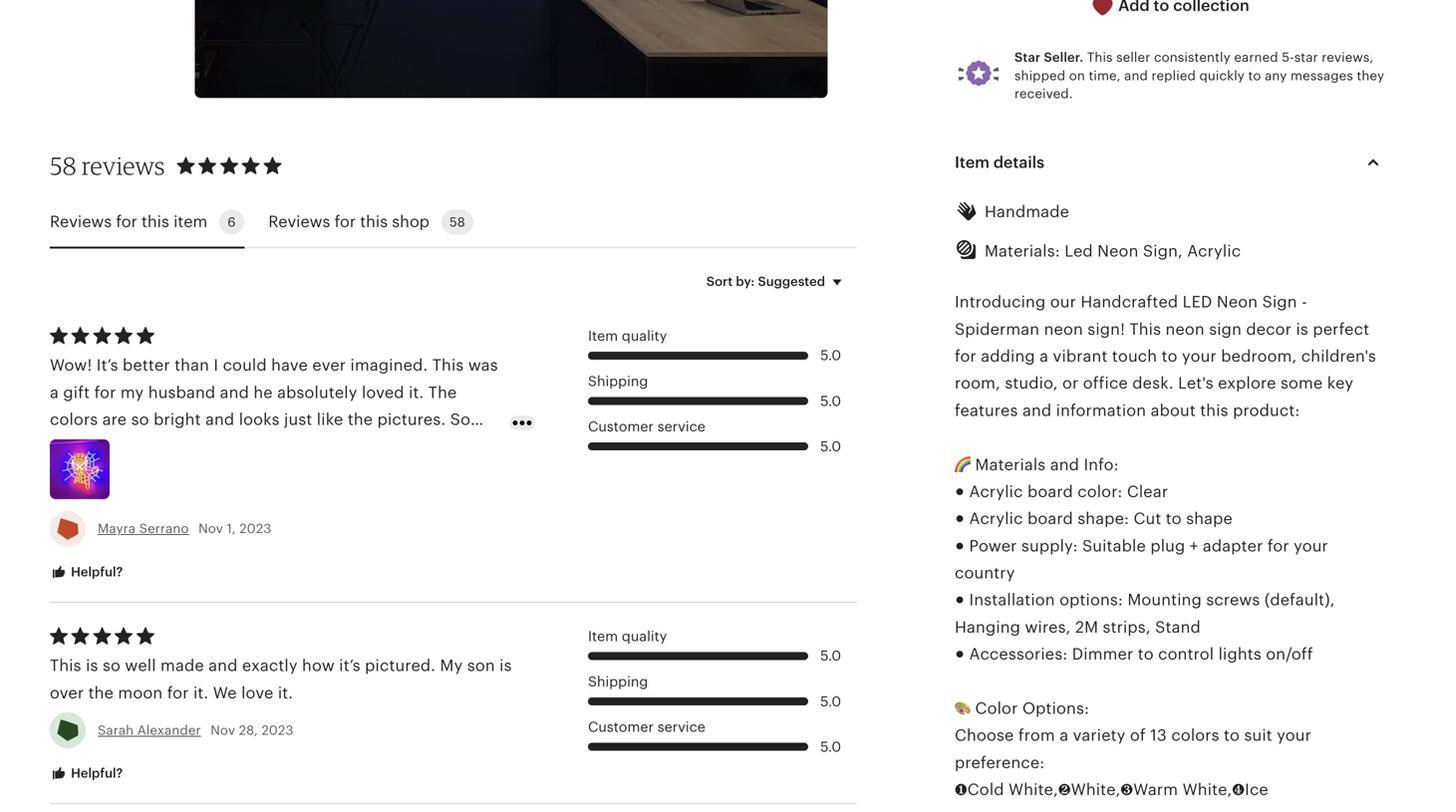 Task type: vqa. For each thing, say whether or not it's contained in the screenshot.
second Coat from right
no



Task type: describe. For each thing, give the bounding box(es) containing it.
this inside introducing our handcrafted led neon sign - spiderman neon sign! this neon sign decor is perfect for adding a vibrant touch to your bedroom, children's room, studio, or office desk. let's explore some key features and information about this product:
[[1129, 320, 1161, 338]]

than
[[175, 356, 209, 374]]

0 vertical spatial the
[[348, 411, 373, 429]]

white,❷white,❸warm
[[1009, 781, 1178, 799]]

reviews
[[82, 151, 165, 180]]

2 ● from the top
[[955, 510, 965, 528]]

country
[[955, 564, 1015, 582]]

sarah
[[98, 723, 134, 738]]

serrano
[[139, 521, 189, 536]]

husband
[[148, 384, 216, 401]]

touch
[[1112, 347, 1157, 365]]

materials: led neon sign, acrylic
[[985, 242, 1241, 260]]

introducing our handcrafted led neon sign - spiderman neon sign! this neon sign decor is perfect for adding a vibrant touch to your bedroom, children's room, studio, or office desk. let's explore some key features and information about this product:
[[955, 293, 1376, 419]]

to right cut at the right bottom
[[1166, 510, 1182, 528]]

features
[[955, 401, 1018, 419]]

sign,
[[1143, 242, 1183, 260]]

strips,
[[1103, 618, 1151, 636]]

adding
[[981, 347, 1035, 365]]

1 vertical spatial looks
[[219, 465, 260, 483]]

4 ● from the top
[[955, 591, 965, 609]]

materials:
[[985, 242, 1060, 260]]

office
[[1083, 374, 1128, 392]]

13
[[1150, 727, 1167, 745]]

is inside introducing our handcrafted led neon sign - spiderman neon sign! this neon sign decor is perfect for adding a vibrant touch to your bedroom, children's room, studio, or office desk. let's explore some key features and information about this product:
[[1296, 320, 1308, 338]]

shop
[[392, 213, 430, 231]]

4 5.0 from the top
[[820, 648, 841, 664]]

reviews for reviews for this shop
[[268, 213, 330, 231]]

2 shipping from the top
[[588, 674, 648, 690]]

reviews for this shop
[[268, 213, 430, 231]]

times
[[286, 465, 329, 483]]

1 vertical spatial item
[[588, 328, 618, 344]]

this inside this is so well made and exactly how it's pictured. my son is over the moon for it. we love it.
[[50, 657, 81, 675]]

2 customer from the top
[[588, 720, 654, 735]]

justice.
[[143, 465, 199, 483]]

led
[[1065, 242, 1093, 260]]

2 helpful? button from the top
[[35, 755, 138, 792]]

for inside 🌈 materials and info: ● acrylic board color: clear ● acrylic board shape: cut to shape ● power supply: suitable plug + adapter for your country ● installation options: mounting screws (default), hanging wires, 2m strips, stand ● accessories: dimmer to control lights on/off
[[1267, 537, 1289, 555]]

they
[[1357, 68, 1384, 83]]

your inside the 🎨 color options: choose from a variety of 13 colors to suit your preference: ❶cold white,❷white,❸warm white,❹ice blue,❺blue,❻lemo
[[1277, 727, 1311, 745]]

desk.
[[1132, 374, 1174, 392]]

0 vertical spatial acrylic
[[1187, 242, 1241, 260]]

children's
[[1301, 347, 1376, 365]]

0 vertical spatial looks
[[239, 411, 280, 429]]

1 horizontal spatial i
[[345, 438, 349, 456]]

handmade
[[985, 203, 1069, 221]]

sort by: suggested button
[[691, 260, 864, 302]]

or
[[1062, 374, 1079, 392]]

and up purchase.
[[205, 411, 234, 429]]

seller
[[1116, 50, 1150, 65]]

options:
[[1022, 700, 1089, 718]]

tab list containing reviews for this item
[[50, 198, 857, 248]]

about
[[1151, 401, 1196, 419]]

info:
[[1084, 456, 1119, 474]]

star seller.
[[1014, 50, 1083, 65]]

2 item quality from the top
[[588, 629, 667, 644]]

item inside dropdown button
[[955, 154, 990, 172]]

and inside this is so well made and exactly how it's pictured. my son is over the moon for it. we love it.
[[208, 657, 238, 675]]

❶cold
[[955, 781, 1004, 799]]

to inside the 🎨 color options: choose from a variety of 13 colors to suit your preference: ❶cold white,❷white,❸warm white,❹ice blue,❺blue,❻lemo
[[1224, 727, 1240, 745]]

2m
[[1075, 618, 1098, 636]]

plug
[[1150, 537, 1185, 555]]

1 horizontal spatial the
[[428, 384, 457, 401]]

clear
[[1127, 483, 1168, 501]]

doesn't
[[393, 438, 450, 456]]

suitable
[[1082, 537, 1146, 555]]

this for shop
[[360, 213, 388, 231]]

accessories:
[[969, 645, 1068, 663]]

lights
[[1218, 645, 1261, 663]]

reviews for this item
[[50, 213, 208, 231]]

58 for 58 reviews
[[50, 151, 77, 180]]

nov for 28,
[[210, 723, 235, 738]]

for left shop
[[334, 213, 356, 231]]

a inside introducing our handcrafted led neon sign - spiderman neon sign! this neon sign decor is perfect for adding a vibrant touch to your bedroom, children's room, studio, or office desk. let's explore some key features and information about this product:
[[1040, 347, 1049, 365]]

6
[[227, 215, 236, 230]]

1 ● from the top
[[955, 483, 965, 501]]

he
[[253, 384, 273, 401]]

mayra serrano link
[[98, 521, 189, 536]]

messages
[[1291, 68, 1353, 83]]

dimmer
[[1072, 645, 1133, 663]]

power
[[969, 537, 1017, 555]]

6 5.0 from the top
[[820, 739, 841, 755]]

our inside wow! it's better than i could have ever imagined. this was a gift for my husband and he absolutely loved it. the colors are so bright and looks just like the pictures. so happy with our purchase. the picture i took doesn't do the artwork justice. it looks 10 times better in person.
[[140, 438, 166, 456]]

my
[[120, 384, 144, 401]]

handcrafted
[[1081, 293, 1178, 311]]

a inside wow! it's better than i could have ever imagined. this was a gift for my husband and he absolutely loved it. the colors are so bright and looks just like the pictures. so happy with our purchase. the picture i took doesn't do the artwork justice. it looks 10 times better in person.
[[50, 384, 59, 401]]

🌈
[[955, 456, 971, 474]]

sign
[[1209, 320, 1242, 338]]

it
[[204, 465, 215, 483]]

perfect
[[1313, 320, 1369, 338]]

exactly
[[242, 657, 298, 675]]

for inside this is so well made and exactly how it's pictured. my son is over the moon for it. we love it.
[[167, 684, 189, 702]]

your inside 🌈 materials and info: ● acrylic board color: clear ● acrylic board shape: cut to shape ● power supply: suitable plug + adapter for your country ● installation options: mounting screws (default), hanging wires, 2m strips, stand ● accessories: dimmer to control lights on/off
[[1294, 537, 1328, 555]]

0 horizontal spatial it.
[[193, 684, 209, 702]]

0 vertical spatial i
[[214, 356, 218, 374]]

consistently
[[1154, 50, 1230, 65]]

this inside wow! it's better than i could have ever imagined. this was a gift for my husband and he absolutely loved it. the colors are so bright and looks just like the pictures. so happy with our purchase. the picture i took doesn't do the artwork justice. it looks 10 times better in person.
[[432, 356, 464, 374]]

white,❹ice
[[1182, 781, 1268, 799]]

3 ● from the top
[[955, 537, 965, 555]]

well
[[125, 657, 156, 675]]

star
[[1014, 50, 1041, 65]]

item
[[173, 213, 208, 231]]

this for item
[[142, 213, 169, 231]]

spiderman
[[955, 320, 1040, 338]]

so inside wow! it's better than i could have ever imagined. this was a gift for my husband and he absolutely loved it. the colors are so bright and looks just like the pictures. so happy with our purchase. the picture i took doesn't do the artwork justice. it looks 10 times better in person.
[[131, 411, 149, 429]]

2 vertical spatial item
[[588, 629, 618, 644]]

suit
[[1244, 727, 1272, 745]]

gift
[[63, 384, 90, 401]]

5 5.0 from the top
[[820, 694, 841, 709]]

control
[[1158, 645, 1214, 663]]

happy
[[50, 438, 98, 456]]

0 horizontal spatial is
[[86, 657, 98, 675]]

2023 for mayra serrano nov 1, 2023
[[239, 521, 271, 536]]

vibrant
[[1053, 347, 1108, 365]]

from
[[1018, 727, 1055, 745]]

time,
[[1089, 68, 1121, 83]]

and left he on the left top
[[220, 384, 249, 401]]

0 horizontal spatial the
[[50, 465, 75, 483]]

received.
[[1014, 86, 1073, 101]]

to inside introducing our handcrafted led neon sign - spiderman neon sign! this neon sign decor is perfect for adding a vibrant touch to your bedroom, children's room, studio, or office desk. let's explore some key features and information about this product:
[[1162, 347, 1178, 365]]

of
[[1130, 727, 1146, 745]]

key
[[1327, 374, 1354, 392]]

it's
[[339, 657, 361, 675]]

it's
[[96, 356, 118, 374]]



Task type: locate. For each thing, give the bounding box(es) containing it.
sort by: suggested
[[706, 274, 825, 289]]

nov for 1,
[[198, 521, 223, 536]]

is down -
[[1296, 320, 1308, 338]]

your right the suit
[[1277, 727, 1311, 745]]

1 horizontal spatial the
[[88, 684, 114, 702]]

cut
[[1134, 510, 1161, 528]]

1 horizontal spatial neon
[[1217, 293, 1258, 311]]

for right adapter
[[1267, 537, 1289, 555]]

1 helpful? from the top
[[68, 564, 123, 579]]

1 horizontal spatial a
[[1040, 347, 1049, 365]]

our up justice.
[[140, 438, 166, 456]]

to inside this seller consistently earned 5-star reviews, shipped on time, and replied quickly to any messages they received.
[[1248, 68, 1261, 83]]

2 service from the top
[[657, 720, 705, 735]]

sort
[[706, 274, 733, 289]]

my
[[440, 657, 463, 675]]

0 horizontal spatial so
[[103, 657, 121, 675]]

1 vertical spatial 2023
[[261, 723, 294, 738]]

looks right 'it'
[[219, 465, 260, 483]]

color
[[975, 700, 1018, 718]]

mayra serrano nov 1, 2023
[[98, 521, 271, 536]]

so
[[450, 411, 470, 429]]

2023 right 28,
[[261, 723, 294, 738]]

acrylic right sign,
[[1187, 242, 1241, 260]]

2 horizontal spatial this
[[1200, 401, 1228, 419]]

for
[[116, 213, 137, 231], [334, 213, 356, 231], [955, 347, 976, 365], [94, 384, 116, 401], [1267, 537, 1289, 555], [167, 684, 189, 702]]

is left well
[[86, 657, 98, 675]]

1 vertical spatial nov
[[210, 723, 235, 738]]

and inside introducing our handcrafted led neon sign - spiderman neon sign! this neon sign decor is perfect for adding a vibrant touch to your bedroom, children's room, studio, or office desk. let's explore some key features and information about this product:
[[1022, 401, 1052, 419]]

1 shipping from the top
[[588, 374, 648, 389]]

reviews,
[[1322, 50, 1374, 65]]

so left well
[[103, 657, 121, 675]]

0 vertical spatial nov
[[198, 521, 223, 536]]

for down reviews
[[116, 213, 137, 231]]

2 5.0 from the top
[[820, 393, 841, 409]]

acrylic up power in the bottom of the page
[[969, 510, 1023, 528]]

shape
[[1186, 510, 1233, 528]]

2 horizontal spatial the
[[348, 411, 373, 429]]

mounting
[[1127, 591, 1202, 609]]

the
[[428, 384, 457, 401], [252, 438, 280, 456]]

our down led
[[1050, 293, 1076, 311]]

28,
[[239, 723, 258, 738]]

nov left 28,
[[210, 723, 235, 738]]

shape:
[[1078, 510, 1129, 528]]

reviews for reviews for this item
[[50, 213, 112, 231]]

looks down he on the left top
[[239, 411, 280, 429]]

colors inside wow! it's better than i could have ever imagined. this was a gift for my husband and he absolutely loved it. the colors are so bright and looks just like the pictures. so happy with our purchase. the picture i took doesn't do the artwork justice. it looks 10 times better in person.
[[50, 411, 98, 429]]

with
[[102, 438, 136, 456]]

options:
[[1059, 591, 1123, 609]]

helpful? down mayra
[[68, 564, 123, 579]]

a right from
[[1060, 727, 1068, 745]]

to left the suit
[[1224, 727, 1240, 745]]

the up so
[[428, 384, 457, 401]]

2 quality from the top
[[622, 629, 667, 644]]

0 vertical spatial customer
[[588, 419, 654, 435]]

it. inside wow! it's better than i could have ever imagined. this was a gift for my husband and he absolutely loved it. the colors are so bright and looks just like the pictures. so happy with our purchase. the picture i took doesn't do the artwork justice. it looks 10 times better in person.
[[409, 384, 424, 401]]

0 horizontal spatial i
[[214, 356, 218, 374]]

1 horizontal spatial neon
[[1165, 320, 1205, 338]]

so right are
[[131, 411, 149, 429]]

0 vertical spatial service
[[657, 419, 705, 435]]

this
[[1087, 50, 1113, 65], [1129, 320, 1161, 338], [432, 356, 464, 374], [50, 657, 81, 675]]

1 service from the top
[[657, 419, 705, 435]]

-
[[1302, 293, 1307, 311]]

1 vertical spatial board
[[1027, 510, 1073, 528]]

0 vertical spatial a
[[1040, 347, 1049, 365]]

view details of this review photo by mayra serrano image
[[50, 439, 110, 499]]

1 board from the top
[[1027, 483, 1073, 501]]

for up room,
[[955, 347, 976, 365]]

product:
[[1233, 401, 1300, 419]]

0 horizontal spatial our
[[140, 438, 166, 456]]

this left shop
[[360, 213, 388, 231]]

colors inside the 🎨 color options: choose from a variety of 13 colors to suit your preference: ❶cold white,❷white,❸warm white,❹ice blue,❺blue,❻lemo
[[1171, 727, 1219, 745]]

moon
[[118, 684, 163, 702]]

2 vertical spatial a
[[1060, 727, 1068, 745]]

this is so well made and exactly how it's pictured. my son is over the moon for it. we love it.
[[50, 657, 512, 702]]

0 horizontal spatial better
[[123, 356, 170, 374]]

your up 'let's'
[[1182, 347, 1217, 365]]

neon up sign
[[1217, 293, 1258, 311]]

1 vertical spatial neon
[[1217, 293, 1258, 311]]

the right over
[[88, 684, 114, 702]]

quality
[[622, 328, 667, 344], [622, 629, 667, 644]]

2 customer service from the top
[[588, 720, 705, 735]]

0 horizontal spatial colors
[[50, 411, 98, 429]]

1 vertical spatial item quality
[[588, 629, 667, 644]]

2 vertical spatial the
[[88, 684, 114, 702]]

it. left we
[[193, 684, 209, 702]]

1 neon from the left
[[1044, 320, 1083, 338]]

1 vertical spatial quality
[[622, 629, 667, 644]]

for down made
[[167, 684, 189, 702]]

2023 right 1,
[[239, 521, 271, 536]]

1 reviews from the left
[[50, 213, 112, 231]]

board up the 'supply:'
[[1027, 510, 1073, 528]]

0 horizontal spatial 58
[[50, 151, 77, 180]]

this inside this seller consistently earned 5-star reviews, shipped on time, and replied quickly to any messages they received.
[[1087, 50, 1113, 65]]

this inside introducing our handcrafted led neon sign - spiderman neon sign! this neon sign decor is perfect for adding a vibrant touch to your bedroom, children's room, studio, or office desk. let's explore some key features and information about this product:
[[1200, 401, 1228, 419]]

supply:
[[1021, 537, 1078, 555]]

1 vertical spatial helpful? button
[[35, 755, 138, 792]]

variety
[[1073, 727, 1126, 745]]

it. for loved
[[409, 384, 424, 401]]

0 vertical spatial helpful?
[[68, 564, 123, 579]]

better down "took"
[[334, 465, 381, 483]]

ever
[[312, 356, 346, 374]]

1 vertical spatial better
[[334, 465, 381, 483]]

🌈 materials and info: ● acrylic board color: clear ● acrylic board shape: cut to shape ● power supply: suitable plug + adapter for your country ● installation options: mounting screws (default), hanging wires, 2m strips, stand ● accessories: dimmer to control lights on/off
[[955, 456, 1335, 663]]

loved
[[362, 384, 404, 401]]

acrylic down materials
[[969, 483, 1023, 501]]

0 vertical spatial board
[[1027, 483, 1073, 501]]

this left was
[[432, 356, 464, 374]]

on/off
[[1266, 645, 1313, 663]]

1 item quality from the top
[[588, 328, 667, 344]]

1 horizontal spatial our
[[1050, 293, 1076, 311]]

was
[[468, 356, 498, 374]]

0 horizontal spatial a
[[50, 384, 59, 401]]

a
[[1040, 347, 1049, 365], [50, 384, 59, 401], [1060, 727, 1068, 745]]

seller.
[[1044, 50, 1083, 65]]

colors up "happy"
[[50, 411, 98, 429]]

0 horizontal spatial reviews
[[50, 213, 112, 231]]

led
[[1183, 293, 1212, 311]]

item details
[[955, 154, 1045, 172]]

is right son
[[499, 657, 512, 675]]

0 vertical spatial customer service
[[588, 419, 705, 435]]

star
[[1294, 50, 1318, 65]]

for inside wow! it's better than i could have ever imagined. this was a gift for my husband and he absolutely loved it. the colors are so bright and looks just like the pictures. so happy with our purchase. the picture i took doesn't do the artwork justice. it looks 10 times better in person.
[[94, 384, 116, 401]]

2 vertical spatial acrylic
[[969, 510, 1023, 528]]

sarah alexander link
[[98, 723, 201, 738]]

(default),
[[1264, 591, 1335, 609]]

wow!
[[50, 356, 92, 374]]

1 vertical spatial 58
[[449, 215, 465, 230]]

so inside this is so well made and exactly how it's pictured. my son is over the moon for it. we love it.
[[103, 657, 121, 675]]

this left item
[[142, 213, 169, 231]]

the up 10
[[252, 438, 280, 456]]

0 vertical spatial helpful? button
[[35, 554, 138, 591]]

0 horizontal spatial neon
[[1097, 242, 1139, 260]]

0 vertical spatial the
[[428, 384, 457, 401]]

and inside 🌈 materials and info: ● acrylic board color: clear ● acrylic board shape: cut to shape ● power supply: suitable plug + adapter for your country ● installation options: mounting screws (default), hanging wires, 2m strips, stand ● accessories: dimmer to control lights on/off
[[1050, 456, 1079, 474]]

neon down led
[[1165, 320, 1205, 338]]

shipped
[[1014, 68, 1065, 83]]

is
[[1296, 320, 1308, 338], [86, 657, 98, 675], [499, 657, 512, 675]]

tab list
[[50, 198, 857, 248]]

decor
[[1246, 320, 1292, 338]]

0 vertical spatial quality
[[622, 328, 667, 344]]

1 vertical spatial colors
[[1171, 727, 1219, 745]]

your up (default),
[[1294, 537, 1328, 555]]

0 horizontal spatial this
[[142, 213, 169, 231]]

for left my
[[94, 384, 116, 401]]

1 vertical spatial customer
[[588, 720, 654, 735]]

and down the seller
[[1124, 68, 1148, 83]]

let's
[[1178, 374, 1214, 392]]

to down earned
[[1248, 68, 1261, 83]]

1 helpful? button from the top
[[35, 554, 138, 591]]

1 vertical spatial service
[[657, 720, 705, 735]]

0 vertical spatial better
[[123, 356, 170, 374]]

helpful? button down mayra
[[35, 554, 138, 591]]

0 vertical spatial 58
[[50, 151, 77, 180]]

5-
[[1282, 50, 1294, 65]]

replied
[[1152, 68, 1196, 83]]

1 vertical spatial acrylic
[[969, 483, 1023, 501]]

your inside introducing our handcrafted led neon sign - spiderman neon sign! this neon sign decor is perfect for adding a vibrant touch to your bedroom, children's room, studio, or office desk. let's explore some key features and information about this product:
[[1182, 347, 1217, 365]]

details
[[993, 154, 1045, 172]]

1 vertical spatial shipping
[[588, 674, 648, 690]]

this up touch
[[1129, 320, 1161, 338]]

2023 for sarah alexander nov 28, 2023
[[261, 723, 294, 738]]

wow! it's better than i could have ever imagined. this was a gift for my husband and he absolutely loved it. the colors are so bright and looks just like the pictures. so happy with our purchase. the picture i took doesn't do the artwork justice. it looks 10 times better in person.
[[50, 356, 498, 483]]

any
[[1265, 68, 1287, 83]]

adapter
[[1203, 537, 1263, 555]]

it. for love
[[278, 684, 293, 702]]

to down strips,
[[1138, 645, 1154, 663]]

1 vertical spatial helpful?
[[68, 766, 123, 781]]

on
[[1069, 68, 1085, 83]]

58 for 58
[[449, 215, 465, 230]]

58
[[50, 151, 77, 180], [449, 215, 465, 230]]

color:
[[1078, 483, 1123, 501]]

the down "happy"
[[50, 465, 75, 483]]

0 horizontal spatial the
[[252, 438, 280, 456]]

1 horizontal spatial better
[[334, 465, 381, 483]]

explore
[[1218, 374, 1276, 392]]

i right than
[[214, 356, 218, 374]]

0 vertical spatial so
[[131, 411, 149, 429]]

1 quality from the top
[[622, 328, 667, 344]]

this up time,
[[1087, 50, 1113, 65]]

2 neon from the left
[[1165, 320, 1205, 338]]

1 vertical spatial the
[[50, 465, 75, 483]]

1 vertical spatial the
[[252, 438, 280, 456]]

0 horizontal spatial neon
[[1044, 320, 1083, 338]]

0 vertical spatial our
[[1050, 293, 1076, 311]]

the inside this is so well made and exactly how it's pictured. my son is over the moon for it. we love it.
[[88, 684, 114, 702]]

some
[[1281, 374, 1323, 392]]

1 horizontal spatial this
[[360, 213, 388, 231]]

1 vertical spatial customer service
[[588, 720, 705, 735]]

1 5.0 from the top
[[820, 348, 841, 363]]

stand
[[1155, 618, 1201, 636]]

imagined.
[[350, 356, 428, 374]]

0 vertical spatial colors
[[50, 411, 98, 429]]

0 vertical spatial shipping
[[588, 374, 648, 389]]

1 vertical spatial a
[[50, 384, 59, 401]]

a inside the 🎨 color options: choose from a variety of 13 colors to suit your preference: ❶cold white,❷white,❸warm white,❹ice blue,❺blue,❻lemo
[[1060, 727, 1068, 745]]

2 vertical spatial your
[[1277, 727, 1311, 745]]

board down materials
[[1027, 483, 1073, 501]]

1 customer service from the top
[[588, 419, 705, 435]]

a up studio,
[[1040, 347, 1049, 365]]

just
[[284, 411, 312, 429]]

this down 'let's'
[[1200, 401, 1228, 419]]

better up my
[[123, 356, 170, 374]]

looks
[[239, 411, 280, 429], [219, 465, 260, 483]]

colors right 13
[[1171, 727, 1219, 745]]

like
[[317, 411, 343, 429]]

3 5.0 from the top
[[820, 439, 841, 454]]

neon right led
[[1097, 242, 1139, 260]]

and down studio,
[[1022, 401, 1052, 419]]

how
[[302, 657, 335, 675]]

a left gift
[[50, 384, 59, 401]]

0 vertical spatial item
[[955, 154, 990, 172]]

it. right love
[[278, 684, 293, 702]]

wires,
[[1025, 618, 1071, 636]]

this up over
[[50, 657, 81, 675]]

🎨
[[955, 700, 971, 718]]

neon up vibrant
[[1044, 320, 1083, 338]]

1 vertical spatial our
[[140, 438, 166, 456]]

nov left 1,
[[198, 521, 223, 536]]

the up "took"
[[348, 411, 373, 429]]

for inside introducing our handcrafted led neon sign - spiderman neon sign! this neon sign decor is perfect for adding a vibrant touch to your bedroom, children's room, studio, or office desk. let's explore some key features and information about this product:
[[955, 347, 976, 365]]

and up we
[[208, 657, 238, 675]]

58 inside tab list
[[449, 215, 465, 230]]

customer service
[[588, 419, 705, 435], [588, 720, 705, 735]]

1 horizontal spatial colors
[[1171, 727, 1219, 745]]

introducing
[[955, 293, 1046, 311]]

1 vertical spatial your
[[1294, 537, 1328, 555]]

0 vertical spatial your
[[1182, 347, 1217, 365]]

sign!
[[1088, 320, 1125, 338]]

1 horizontal spatial it.
[[278, 684, 293, 702]]

2 horizontal spatial it.
[[409, 384, 424, 401]]

2 reviews from the left
[[268, 213, 330, 231]]

2 horizontal spatial a
[[1060, 727, 1068, 745]]

to up desk.
[[1162, 347, 1178, 365]]

2 helpful? from the top
[[68, 766, 123, 781]]

information
[[1056, 401, 1146, 419]]

reviews
[[50, 213, 112, 231], [268, 213, 330, 231]]

our inside introducing our handcrafted led neon sign - spiderman neon sign! this neon sign decor is perfect for adding a vibrant touch to your bedroom, children's room, studio, or office desk. let's explore some key features and information about this product:
[[1050, 293, 1076, 311]]

could
[[223, 356, 267, 374]]

0 vertical spatial 2023
[[239, 521, 271, 536]]

1 horizontal spatial 58
[[449, 215, 465, 230]]

0 vertical spatial neon
[[1097, 242, 1139, 260]]

the
[[348, 411, 373, 429], [50, 465, 75, 483], [88, 684, 114, 702]]

0 vertical spatial item quality
[[588, 328, 667, 344]]

it. up pictures.
[[409, 384, 424, 401]]

i left "took"
[[345, 438, 349, 456]]

2 board from the top
[[1027, 510, 1073, 528]]

reviews down 58 reviews
[[50, 213, 112, 231]]

helpful? button
[[35, 554, 138, 591], [35, 755, 138, 792]]

1 vertical spatial i
[[345, 438, 349, 456]]

neon inside introducing our handcrafted led neon sign - spiderman neon sign! this neon sign decor is perfect for adding a vibrant touch to your bedroom, children's room, studio, or office desk. let's explore some key features and information about this product:
[[1217, 293, 1258, 311]]

1 customer from the top
[[588, 419, 654, 435]]

2 horizontal spatial is
[[1296, 320, 1308, 338]]

room,
[[955, 374, 1000, 392]]

1 horizontal spatial so
[[131, 411, 149, 429]]

reviews right 6
[[268, 213, 330, 231]]

and left info: on the right
[[1050, 456, 1079, 474]]

1 horizontal spatial reviews
[[268, 213, 330, 231]]

absolutely
[[277, 384, 357, 401]]

helpful? down sarah
[[68, 766, 123, 781]]

and inside this seller consistently earned 5-star reviews, shipped on time, and replied quickly to any messages they received.
[[1124, 68, 1148, 83]]

1 vertical spatial so
[[103, 657, 121, 675]]

58 left reviews
[[50, 151, 77, 180]]

helpful? button down sarah
[[35, 755, 138, 792]]

in
[[385, 465, 400, 483]]

quickly
[[1199, 68, 1245, 83]]

to
[[1248, 68, 1261, 83], [1162, 347, 1178, 365], [1166, 510, 1182, 528], [1138, 645, 1154, 663], [1224, 727, 1240, 745]]

i
[[214, 356, 218, 374], [345, 438, 349, 456]]

nov
[[198, 521, 223, 536], [210, 723, 235, 738]]

1 horizontal spatial is
[[499, 657, 512, 675]]

58 right shop
[[449, 215, 465, 230]]

5 ● from the top
[[955, 645, 965, 663]]



